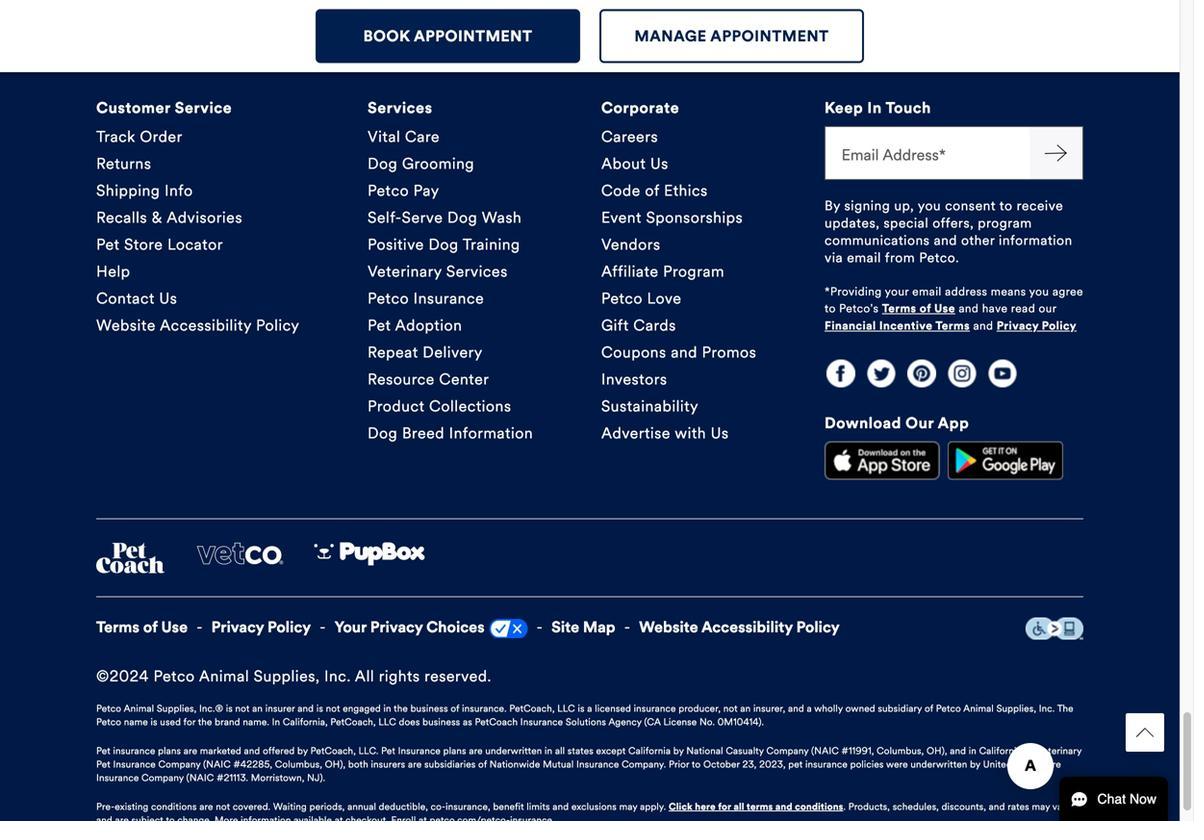 Task type: describe. For each thing, give the bounding box(es) containing it.
1 california from the left
[[629, 745, 671, 757]]

arrow right 12 button
[[1030, 126, 1084, 180]]

2 vertical spatial terms
[[96, 618, 140, 637]]

pet
[[789, 759, 803, 771]]

policy inside 'privacy policy' link
[[268, 618, 311, 637]]

engaged
[[343, 703, 381, 715]]

affiliate
[[602, 262, 659, 281]]

limits
[[527, 801, 550, 813]]

manage appointment link
[[600, 9, 865, 63]]

insurance down does
[[398, 745, 441, 757]]

updates,
[[825, 215, 880, 232]]

store
[[124, 235, 163, 254]]

are left marketed
[[184, 745, 198, 757]]

training
[[463, 235, 521, 254]]

2023,
[[760, 759, 786, 771]]

0 horizontal spatial oh),
[[325, 759, 346, 771]]

dog down product
[[368, 424, 398, 443]]

to inside *providing your email address means you agree to
[[825, 301, 836, 316]]

2 a from the left
[[807, 703, 812, 715]]

customer
[[96, 98, 171, 117]]

casualty
[[726, 745, 764, 757]]

by right offered
[[298, 745, 308, 757]]

pet insurance plans are marketed and offered by petcoach, llc. pet insurance plans are underwritten in all states except california by national casualty company (naic #11991, columbus, oh), and in california by veterinary pet insurance company (naic #42285, columbus, oh), both insurers are subsidiaries of nationwide mutual insurance company. prior to october 23, 2023, pet insurance policies were underwritten by united states fire insurance company (naic #21113. morristown, nj).
[[96, 745, 1082, 784]]

company.
[[622, 759, 667, 771]]

mutual
[[543, 759, 574, 771]]

self-serve dog wash link
[[368, 204, 522, 231]]

0 horizontal spatial terms of use link
[[96, 617, 188, 638]]

2 horizontal spatial supplies,
[[997, 703, 1037, 715]]

insurance,
[[446, 801, 491, 813]]

more
[[215, 815, 238, 821]]

petco inside corporate careers about us code of ethics event sponsorships vendors affiliate program petco love gift cards coupons and promos investors sustainability advertise with us
[[602, 289, 643, 308]]

is left used
[[151, 717, 158, 729]]

accessibility inside customer service track order returns shipping info recalls & advisories pet store locator help contact us website accessibility policy
[[160, 316, 252, 335]]

1 vertical spatial use
[[161, 618, 188, 637]]

agency
[[609, 717, 642, 729]]

petcoach, inside pet insurance plans are marketed and offered by petcoach, llc. pet insurance plans are underwritten in all states except california by national casualty company (naic #11991, columbus, oh), and in california by veterinary pet insurance company (naic #42285, columbus, oh), both insurers are subsidiaries of nationwide mutual insurance company. prior to october 23, 2023, pet insurance policies were underwritten by united states fire insurance company (naic #21113. morristown, nj).
[[311, 745, 356, 757]]

to inside the . products, schedules, discounts, and rates may vary and are subject to change. more information available at checkout. enroll at petco.com/petco-insurance.
[[166, 815, 175, 821]]

shipping info link
[[96, 177, 193, 204]]

read
[[1012, 301, 1036, 316]]

1 conditions from the left
[[151, 801, 197, 813]]

special
[[884, 215, 929, 232]]

care
[[405, 127, 440, 146]]

info
[[165, 181, 193, 200]]

petco's terms of use and have read our financial incentive terms and privacy policy
[[825, 301, 1077, 333]]

1 horizontal spatial all
[[734, 801, 745, 813]]

1 horizontal spatial columbus,
[[877, 745, 925, 757]]

corporate
[[602, 98, 680, 117]]

october
[[704, 759, 740, 771]]

1 vertical spatial privacy policy link
[[212, 617, 311, 638]]

0 vertical spatial (naic
[[812, 745, 839, 757]]

0 horizontal spatial columbus,
[[275, 759, 323, 771]]

0 vertical spatial company
[[767, 745, 809, 757]]

up,
[[895, 197, 915, 214]]

adoption
[[395, 316, 463, 335]]

1 horizontal spatial animal
[[199, 667, 249, 686]]

0 horizontal spatial privacy
[[212, 618, 264, 637]]

financial incentive terms link
[[825, 317, 971, 335]]

policy inside customer service track order returns shipping info recalls & advisories pet store locator help contact us website accessibility policy
[[256, 316, 300, 335]]

0 horizontal spatial website accessibility policy link
[[96, 312, 300, 339]]

dog down vital
[[368, 154, 398, 173]]

annual
[[348, 801, 376, 813]]

offers,
[[933, 215, 975, 232]]

pet adoption link
[[368, 312, 463, 339]]

0 horizontal spatial insurance
[[113, 745, 155, 757]]

subject
[[131, 815, 164, 821]]

0 vertical spatial business
[[411, 703, 448, 715]]

track
[[96, 127, 136, 146]]

your
[[335, 618, 367, 637]]

2 california from the left
[[980, 745, 1022, 757]]

to inside by signing up, you consent to receive updates, special offers, program communications and other information via email from petco.
[[1000, 197, 1013, 214]]

in inside petco animal supplies, inc.® is not an insurer and is not engaged in the business of insurance. petcoach, llc is a licensed insurance producer, not an insurer, and a wholly owned subsidiary of petco animal supplies, inc. the petco name is used for the brand name. in california, petcoach, llc does business as petcoach insurance solutions agency (ca license no. 0m10414).
[[384, 703, 392, 715]]

customer service track order returns shipping info recalls & advisories pet store locator help contact us website accessibility policy
[[96, 98, 300, 335]]

resource
[[368, 370, 435, 389]]

about
[[602, 154, 646, 173]]

and left rates
[[990, 801, 1006, 813]]

enroll
[[391, 815, 416, 821]]

2 horizontal spatial in
[[969, 745, 977, 757]]

©
[[96, 667, 110, 686]]

use inside petco's terms of use and have read our financial incentive terms and privacy policy
[[935, 301, 956, 316]]

have
[[983, 301, 1008, 316]]

0 vertical spatial oh),
[[927, 745, 948, 757]]

breed
[[402, 424, 445, 443]]

insurers
[[371, 759, 406, 771]]

1 vertical spatial accessibility
[[702, 618, 793, 637]]

of right subsidiary
[[925, 703, 934, 715]]

choices
[[427, 618, 485, 637]]

petcoach
[[475, 717, 518, 729]]

1 an from the left
[[252, 703, 263, 715]]

licensed
[[595, 703, 632, 715]]

insurance down name at the left
[[113, 759, 156, 771]]

us inside customer service track order returns shipping info recalls & advisories pet store locator help contact us website accessibility policy
[[159, 289, 177, 308]]

may inside the . products, schedules, discounts, and rates may vary and are subject to change. more information available at checkout. enroll at petco.com/petco-insurance.
[[1033, 801, 1051, 813]]

keep in touch
[[825, 98, 932, 117]]

serve
[[402, 208, 443, 227]]

and down pre-
[[96, 815, 112, 821]]

are up change.
[[200, 801, 213, 813]]

petco left name at the left
[[96, 717, 121, 729]]

1 horizontal spatial in
[[545, 745, 553, 757]]

website accessibility policy
[[639, 618, 840, 637]]

nationwide
[[490, 759, 541, 771]]

of up 2024
[[143, 618, 158, 637]]

site map link
[[552, 617, 616, 638]]

2 vertical spatial insurance
[[806, 759, 848, 771]]

address
[[946, 285, 988, 299]]

1 vertical spatial business
[[423, 717, 461, 729]]

incentive
[[880, 319, 933, 333]]

in inside petco animal supplies, inc.® is not an insurer and is not engaged in the business of insurance. petcoach, llc is a licensed insurance producer, not an insurer, and a wholly owned subsidiary of petco animal supplies, inc. the petco name is used for the brand name. in california, petcoach, llc does business as petcoach insurance solutions agency (ca license no. 0m10414).
[[272, 717, 280, 729]]

petco right 2024
[[154, 667, 195, 686]]

1 at from the left
[[335, 815, 343, 821]]

2 vertical spatial (naic
[[186, 772, 214, 784]]

.
[[844, 801, 846, 813]]

2 vertical spatial company
[[142, 772, 184, 784]]

and up discounts,
[[951, 745, 967, 757]]

your privacy choices icon image
[[490, 619, 528, 639]]

owned
[[846, 703, 876, 715]]

. products, schedules, discounts, and rates may vary and are subject to change. more information available at checkout. enroll at petco.com/petco-insurance.
[[96, 801, 1072, 821]]

vendors link
[[602, 231, 661, 258]]

by signing up, you consent to receive updates, special offers, program communications and other information via email from petco.
[[825, 197, 1073, 266]]

petco pay link
[[368, 177, 440, 204]]

1 vertical spatial petcoach,
[[331, 717, 376, 729]]

scroll to top image
[[1137, 724, 1154, 741]]

0 vertical spatial terms of use link
[[883, 300, 956, 317]]

1 vertical spatial (naic
[[203, 759, 231, 771]]

0 vertical spatial llc
[[558, 703, 576, 715]]

except
[[597, 745, 626, 757]]

your
[[886, 285, 910, 299]]

information for other
[[1000, 232, 1073, 249]]

and inside by signing up, you consent to receive updates, special offers, program communications and other information via email from petco.
[[934, 232, 958, 249]]

you inside *providing your email address means you agree to
[[1030, 285, 1050, 299]]

consent
[[946, 197, 997, 214]]

policy inside petco's terms of use and have read our financial incentive terms and privacy policy
[[1043, 319, 1077, 333]]

is up brand
[[226, 703, 233, 715]]

2 horizontal spatial animal
[[964, 703, 995, 715]]

veterinary inside services vital care dog grooming petco pay self-serve dog wash positive dog training veterinary services petco insurance pet adoption repeat delivery resource center product collections dog breed information
[[368, 262, 442, 281]]

reserved.
[[425, 667, 492, 686]]

shipping
[[96, 181, 160, 200]]

1 plans from the left
[[158, 745, 181, 757]]

1 horizontal spatial underwritten
[[911, 759, 968, 771]]

of inside pet insurance plans are marketed and offered by petcoach, llc. pet insurance plans are underwritten in all states except california by national casualty company (naic #11991, columbus, oh), and in california by veterinary pet insurance company (naic #42285, columbus, oh), both insurers are subsidiaries of nationwide mutual insurance company. prior to october 23, 2023, pet insurance policies were underwritten by united states fire insurance company (naic #21113. morristown, nj).
[[479, 759, 487, 771]]

dog breed information link
[[368, 420, 534, 447]]

1 vertical spatial llc
[[379, 717, 397, 729]]

both
[[348, 759, 369, 771]]

0 vertical spatial petcoach,
[[510, 703, 555, 715]]

affiliate program link
[[602, 258, 725, 285]]

app
[[938, 414, 970, 433]]

insurance down except
[[577, 759, 620, 771]]

petco insurance link
[[368, 285, 484, 312]]

0 horizontal spatial supplies,
[[157, 703, 197, 715]]

here
[[695, 801, 716, 813]]

click here for all terms and conditions link
[[669, 801, 844, 814]]

not up 0m10414).
[[724, 703, 738, 715]]

schedules,
[[893, 801, 940, 813]]

license
[[664, 717, 697, 729]]

and right insurer,
[[789, 703, 805, 715]]

petco right subsidiary
[[937, 703, 962, 715]]

0 vertical spatial terms
[[883, 301, 917, 316]]

email inside *providing your email address means you agree to
[[913, 285, 942, 299]]

all
[[355, 667, 375, 686]]

1 vertical spatial website accessibility policy link
[[639, 617, 840, 638]]

not up the name.
[[235, 703, 250, 715]]

code
[[602, 181, 641, 200]]

vendors
[[602, 235, 661, 254]]

with
[[675, 424, 707, 443]]

service
[[175, 98, 232, 117]]

petco down ©
[[96, 703, 121, 715]]

submit email address image
[[1045, 142, 1068, 165]]

insurance up pre-
[[96, 772, 139, 784]]

of inside corporate careers about us code of ethics event sponsorships vendors affiliate program petco love gift cards coupons and promos investors sustainability advertise with us
[[646, 181, 660, 200]]

is up solutions
[[578, 703, 585, 715]]

and right the limits at left bottom
[[553, 801, 569, 813]]

privacy policy
[[212, 618, 311, 637]]

solutions
[[566, 717, 607, 729]]

by
[[825, 197, 841, 214]]

not up the more
[[216, 801, 230, 813]]

states
[[1015, 759, 1043, 771]]

and right terms
[[776, 801, 793, 813]]

#11991,
[[842, 745, 875, 757]]

keep
[[825, 98, 864, 117]]



Task type: vqa. For each thing, say whether or not it's contained in the screenshot.
Scorpion Care Sheet Link
no



Task type: locate. For each thing, give the bounding box(es) containing it.
2 horizontal spatial insurance
[[806, 759, 848, 771]]

accessibility up insurer,
[[702, 618, 793, 637]]

to up program
[[1000, 197, 1013, 214]]

by left united
[[971, 759, 981, 771]]

underwritten up nationwide
[[486, 745, 542, 757]]

terms
[[747, 801, 774, 813]]

1 horizontal spatial the
[[394, 703, 408, 715]]

receive
[[1017, 197, 1064, 214]]

california up the company.
[[629, 745, 671, 757]]

insurance inside petco animal supplies, inc.® is not an insurer and is not engaged in the business of insurance. petcoach, llc is a licensed insurance producer, not an insurer, and a wholly owned subsidiary of petco animal supplies, inc. the petco name is used for the brand name. in california, petcoach, llc does business as petcoach insurance solutions agency (ca license no. 0m10414).
[[521, 717, 563, 729]]

us right with
[[711, 424, 729, 443]]

to inside pet insurance plans are marketed and offered by petcoach, llc. pet insurance plans are underwritten in all states except california by national casualty company (naic #11991, columbus, oh), and in california by veterinary pet insurance company (naic #42285, columbus, oh), both insurers are subsidiaries of nationwide mutual insurance company. prior to october 23, 2023, pet insurance policies were underwritten by united states fire insurance company (naic #21113. morristown, nj).
[[692, 759, 701, 771]]

dog grooming link
[[368, 150, 475, 177]]

to down national
[[692, 759, 701, 771]]

2 horizontal spatial privacy
[[997, 319, 1039, 333]]

help link
[[96, 258, 130, 285]]

the down the inc.®
[[198, 717, 212, 729]]

website accessibility policy link up insurer,
[[639, 617, 840, 638]]

styled arrow button link
[[1127, 713, 1165, 752]]

and up california,
[[298, 703, 314, 715]]

repeat delivery link
[[368, 339, 483, 366]]

website inside customer service track order returns shipping info recalls & advisories pet store locator help contact us website accessibility policy
[[96, 316, 156, 335]]

0 horizontal spatial information
[[241, 815, 291, 821]]

information for more
[[241, 815, 291, 821]]

all inside pet insurance plans are marketed and offered by petcoach, llc. pet insurance plans are underwritten in all states except california by national casualty company (naic #11991, columbus, oh), and in california by veterinary pet insurance company (naic #42285, columbus, oh), both insurers are subsidiaries of nationwide mutual insurance company. prior to october 23, 2023, pet insurance policies were underwritten by united states fire insurance company (naic #21113. morristown, nj).
[[555, 745, 565, 757]]

insurance. inside petco animal supplies, inc.® is not an insurer and is not engaged in the business of insurance. petcoach, llc is a licensed insurance producer, not an insurer, and a wholly owned subsidiary of petco animal supplies, inc. the petco name is used for the brand name. in california, petcoach, llc does business as petcoach insurance solutions agency (ca license no. 0m10414).
[[462, 703, 507, 715]]

touch
[[886, 98, 932, 117]]

0 vertical spatial underwritten
[[486, 745, 542, 757]]

dog
[[368, 154, 398, 173], [448, 208, 478, 227], [429, 235, 459, 254], [368, 424, 398, 443]]

0 vertical spatial insurance.
[[462, 703, 507, 715]]

0 vertical spatial you
[[918, 197, 942, 214]]

0 vertical spatial in
[[868, 98, 883, 117]]

0 horizontal spatial animal
[[124, 703, 154, 715]]

1 horizontal spatial website
[[639, 618, 699, 637]]

a left wholly
[[807, 703, 812, 715]]

2 at from the left
[[419, 815, 427, 821]]

privacy down read
[[997, 319, 1039, 333]]

accessibility down contact us link
[[160, 316, 252, 335]]

you right up,
[[918, 197, 942, 214]]

2 plans from the left
[[444, 745, 467, 757]]

name
[[124, 717, 148, 729]]

&
[[152, 208, 163, 227]]

code of ethics link
[[602, 177, 708, 204]]

1 vertical spatial terms
[[936, 319, 971, 333]]

appointment
[[414, 26, 533, 46]]

1 vertical spatial columbus,
[[275, 759, 323, 771]]

insurance down 'veterinary services' link
[[414, 289, 484, 308]]

plans
[[158, 745, 181, 757], [444, 745, 467, 757]]

2 vertical spatial us
[[711, 424, 729, 443]]

site map
[[552, 618, 616, 637]]

columbus, up nj).
[[275, 759, 323, 771]]

offered
[[263, 745, 295, 757]]

1 vertical spatial underwritten
[[911, 759, 968, 771]]

1 vertical spatial oh),
[[325, 759, 346, 771]]

collections
[[429, 397, 512, 416]]

animal up name at the left
[[124, 703, 154, 715]]

petco animal supplies, inc.® is not an insurer and is not engaged in the business of insurance. petcoach, llc is a licensed insurance producer, not an insurer, and a wholly owned subsidiary of petco animal supplies, inc. the petco name is used for the brand name. in california, petcoach, llc does business as petcoach insurance solutions agency (ca license no. 0m10414).
[[96, 703, 1074, 729]]

wholly
[[815, 703, 843, 715]]

may left apply.
[[620, 801, 638, 813]]

and inside corporate careers about us code of ethics event sponsorships vendors affiliate program petco love gift cards coupons and promos investors sustainability advertise with us
[[671, 343, 698, 362]]

1 horizontal spatial information
[[1000, 232, 1073, 249]]

0 vertical spatial privacy policy link
[[997, 317, 1077, 335]]

positive
[[368, 235, 424, 254]]

of inside petco's terms of use and have read our financial incentive terms and privacy policy
[[920, 301, 932, 316]]

event
[[602, 208, 642, 227]]

1 horizontal spatial in
[[868, 98, 883, 117]]

0 horizontal spatial in
[[272, 717, 280, 729]]

1 horizontal spatial an
[[741, 703, 751, 715]]

0 vertical spatial services
[[368, 98, 433, 117]]

1 vertical spatial insurance.
[[510, 815, 555, 821]]

supplies, left the
[[997, 703, 1037, 715]]

2 conditions from the left
[[795, 801, 844, 813]]

animal up united
[[964, 703, 995, 715]]

about us link
[[602, 150, 669, 177]]

petcoach, up "petcoach"
[[510, 703, 555, 715]]

for right used
[[184, 717, 196, 729]]

1 a from the left
[[588, 703, 593, 715]]

website
[[96, 316, 156, 335], [639, 618, 699, 637]]

0m10414).
[[718, 717, 765, 729]]

0 horizontal spatial insurance.
[[462, 703, 507, 715]]

are up the "subsidiaries" at the left bottom of page
[[469, 745, 483, 757]]

0 horizontal spatial may
[[620, 801, 638, 813]]

are down existing at the bottom
[[115, 815, 129, 821]]

book appointment
[[364, 26, 533, 46]]

locator
[[167, 235, 223, 254]]

email inside by signing up, you consent to receive updates, special offers, program communications and other information via email from petco.
[[848, 249, 882, 266]]

1 may from the left
[[620, 801, 638, 813]]

existing
[[115, 801, 149, 813]]

and down cards
[[671, 343, 698, 362]]

business up does
[[411, 703, 448, 715]]

veterinary down positive
[[368, 262, 442, 281]]

privacy up © 2024 petco animal supplies, inc. all rights reserved.
[[212, 618, 264, 637]]

privacy policy link up © 2024 petco animal supplies, inc. all rights reserved.
[[212, 617, 311, 638]]

terms down *providing your email address means you agree to
[[936, 319, 971, 333]]

delivery
[[423, 343, 483, 362]]

0 vertical spatial columbus,
[[877, 745, 925, 757]]

1 vertical spatial for
[[719, 801, 732, 813]]

insurance. inside the . products, schedules, discounts, and rates may vary and are subject to change. more information available at checkout. enroll at petco.com/petco-insurance.
[[510, 815, 555, 821]]

are inside the . products, schedules, discounts, and rates may vary and are subject to change. more information available at checkout. enroll at petco.com/petco-insurance.
[[115, 815, 129, 821]]

fire
[[1045, 759, 1062, 771]]

0 horizontal spatial terms
[[96, 618, 140, 637]]

petco up self-
[[368, 181, 409, 200]]

program
[[979, 215, 1033, 232]]

insurance inside petco animal supplies, inc.® is not an insurer and is not engaged in the business of insurance. petcoach, llc is a licensed insurance producer, not an insurer, and a wholly owned subsidiary of petco animal supplies, inc. the petco name is used for the brand name. in california, petcoach, llc does business as petcoach insurance solutions agency (ca license no. 0m10414).
[[634, 703, 676, 715]]

ethics
[[664, 181, 708, 200]]

23,
[[743, 759, 757, 771]]

0 horizontal spatial use
[[161, 618, 188, 637]]

1 horizontal spatial at
[[419, 815, 427, 821]]

llc.
[[359, 745, 379, 757]]

0 vertical spatial website
[[96, 316, 156, 335]]

and up #42285,
[[244, 745, 260, 757]]

llc up solutions
[[558, 703, 576, 715]]

you inside by signing up, you consent to receive updates, special offers, program communications and other information via email from petco.
[[918, 197, 942, 214]]

0 horizontal spatial inc.
[[325, 667, 351, 686]]

pet inside services vital care dog grooming petco pay self-serve dog wash positive dog training veterinary services petco insurance pet adoption repeat delivery resource center product collections dog breed information
[[368, 316, 391, 335]]

in down insurer
[[272, 717, 280, 729]]

1 horizontal spatial insurance.
[[510, 815, 555, 821]]

advertise
[[602, 424, 671, 443]]

columbus,
[[877, 745, 925, 757], [275, 759, 323, 771]]

1 horizontal spatial accessibility
[[702, 618, 793, 637]]

terms of use link up 2024
[[96, 617, 188, 638]]

prior
[[669, 759, 690, 771]]

dog down the self-serve dog wash link
[[429, 235, 459, 254]]

by up states
[[1025, 745, 1035, 757]]

are right insurers
[[408, 759, 422, 771]]

contact
[[96, 289, 155, 308]]

1 horizontal spatial privacy
[[370, 618, 423, 637]]

via
[[825, 249, 844, 266]]

of left nationwide
[[479, 759, 487, 771]]

0 horizontal spatial us
[[159, 289, 177, 308]]

1 horizontal spatial california
[[980, 745, 1022, 757]]

united
[[984, 759, 1013, 771]]

1 horizontal spatial for
[[719, 801, 732, 813]]

0 horizontal spatial at
[[335, 815, 343, 821]]

in right keep
[[868, 98, 883, 117]]

and
[[934, 232, 958, 249], [959, 301, 979, 316], [974, 319, 994, 333], [671, 343, 698, 362], [298, 703, 314, 715], [789, 703, 805, 715], [244, 745, 260, 757], [951, 745, 967, 757], [553, 801, 569, 813], [776, 801, 793, 813], [990, 801, 1006, 813], [96, 815, 112, 821]]

center
[[439, 370, 490, 389]]

petco.com/petco-
[[430, 815, 510, 821]]

insurance down name at the left
[[113, 745, 155, 757]]

coupons
[[602, 343, 667, 362]]

1 horizontal spatial plans
[[444, 745, 467, 757]]

0 horizontal spatial privacy policy link
[[212, 617, 311, 638]]

map
[[583, 618, 616, 637]]

veterinary services link
[[368, 258, 508, 285]]

privacy inside button
[[370, 618, 423, 637]]

producer,
[[679, 703, 721, 715]]

an up the name.
[[252, 703, 263, 715]]

2 horizontal spatial terms
[[936, 319, 971, 333]]

0 vertical spatial all
[[555, 745, 565, 757]]

dog up positive dog training link
[[448, 208, 478, 227]]

0 horizontal spatial for
[[184, 717, 196, 729]]

insurance left solutions
[[521, 717, 563, 729]]

1 horizontal spatial terms of use link
[[883, 300, 956, 317]]

0 horizontal spatial california
[[629, 745, 671, 757]]

1 horizontal spatial supplies,
[[254, 667, 320, 686]]

company up existing at the bottom
[[142, 772, 184, 784]]

repeat
[[368, 343, 419, 362]]

an up 0m10414).
[[741, 703, 751, 715]]

sponsorships
[[647, 208, 744, 227]]

for inside petco animal supplies, inc.® is not an insurer and is not engaged in the business of insurance. petcoach, llc is a licensed insurance producer, not an insurer, and a wholly owned subsidiary of petco animal supplies, inc. the petco name is used for the brand name. in california, petcoach, llc does business as petcoach insurance solutions agency (ca license no. 0m10414).
[[184, 717, 196, 729]]

is up california,
[[317, 703, 323, 715]]

privacy policy link
[[997, 317, 1077, 335], [212, 617, 311, 638]]

1 horizontal spatial veterinary
[[1038, 745, 1082, 757]]

plans up the "subsidiaries" at the left bottom of page
[[444, 745, 467, 757]]

insurance inside services vital care dog grooming petco pay self-serve dog wash positive dog training veterinary services petco insurance pet adoption repeat delivery resource center product collections dog breed information
[[414, 289, 484, 308]]

(naic left #21113.
[[186, 772, 214, 784]]

1 vertical spatial veterinary
[[1038, 745, 1082, 757]]

0 vertical spatial email
[[848, 249, 882, 266]]

at
[[335, 815, 343, 821], [419, 815, 427, 821]]

in up discounts,
[[969, 745, 977, 757]]

2024
[[110, 667, 149, 686]]

0 horizontal spatial veterinary
[[368, 262, 442, 281]]

conditions down pet
[[795, 801, 844, 813]]

1 vertical spatial website
[[639, 618, 699, 637]]

petco love link
[[602, 285, 682, 312]]

not left engaged
[[326, 703, 340, 715]]

policy inside website accessibility policy link
[[797, 618, 840, 637]]

0 horizontal spatial services
[[368, 98, 433, 117]]

terms up 2024
[[96, 618, 140, 637]]

privacy inside petco's terms of use and have read our financial incentive terms and privacy policy
[[997, 319, 1039, 333]]

manage
[[635, 26, 707, 46]]

may left vary
[[1033, 801, 1051, 813]]

supplies,
[[254, 667, 320, 686], [157, 703, 197, 715], [997, 703, 1037, 715]]

insurer,
[[754, 703, 786, 715]]

book appointment link
[[316, 9, 581, 63]]

1 horizontal spatial you
[[1030, 285, 1050, 299]]

1 horizontal spatial llc
[[558, 703, 576, 715]]

financial
[[825, 319, 877, 333]]

apply.
[[640, 801, 667, 813]]

terms down your
[[883, 301, 917, 316]]

cards
[[634, 316, 677, 335]]

0 vertical spatial us
[[651, 154, 669, 173]]

track order link
[[96, 123, 183, 150]]

0 vertical spatial use
[[935, 301, 956, 316]]

1 vertical spatial services
[[447, 262, 508, 281]]

petco up gift
[[602, 289, 643, 308]]

plans down used
[[158, 745, 181, 757]]

(naic left #11991,
[[812, 745, 839, 757]]

0 horizontal spatial the
[[198, 717, 212, 729]]

0 vertical spatial inc.
[[325, 667, 351, 686]]

vary
[[1053, 801, 1072, 813]]

by up prior at the bottom
[[674, 745, 684, 757]]

1 horizontal spatial may
[[1033, 801, 1051, 813]]

program
[[664, 262, 725, 281]]

petco up the pet adoption link
[[368, 289, 409, 308]]

1 vertical spatial the
[[198, 717, 212, 729]]

insurance up (ca
[[634, 703, 676, 715]]

information down covered.
[[241, 815, 291, 821]]

0 horizontal spatial an
[[252, 703, 263, 715]]

columbus, up were
[[877, 745, 925, 757]]

no.
[[700, 717, 715, 729]]

insurance right pet
[[806, 759, 848, 771]]

information inside the . products, schedules, discounts, and rates may vary and are subject to change. more information available at checkout. enroll at petco.com/petco-insurance.
[[241, 815, 291, 821]]

1 horizontal spatial privacy policy link
[[997, 317, 1077, 335]]

llc left does
[[379, 717, 397, 729]]

california,
[[283, 717, 328, 729]]

0 horizontal spatial underwritten
[[486, 745, 542, 757]]

all up mutual
[[555, 745, 565, 757]]

1 horizontal spatial us
[[651, 154, 669, 173]]

love
[[648, 289, 682, 308]]

veterinary inside pet insurance plans are marketed and offered by petcoach, llc. pet insurance plans are underwritten in all states except california by national casualty company (naic #11991, columbus, oh), and in california by veterinary pet insurance company (naic #42285, columbus, oh), both insurers are subsidiaries of nationwide mutual insurance company. prior to october 23, 2023, pet insurance policies were underwritten by united states fire insurance company (naic #21113. morristown, nj).
[[1038, 745, 1082, 757]]

of up incentive
[[920, 301, 932, 316]]

1 horizontal spatial website accessibility policy link
[[639, 617, 840, 638]]

the
[[1058, 703, 1074, 715]]

0 horizontal spatial website
[[96, 316, 156, 335]]

veterinary up fire
[[1038, 745, 1082, 757]]

services up vital care "link"
[[368, 98, 433, 117]]

0 vertical spatial veterinary
[[368, 262, 442, 281]]

self-
[[368, 208, 402, 227]]

of down reserved. at bottom
[[451, 703, 460, 715]]

company up pet
[[767, 745, 809, 757]]

0 horizontal spatial in
[[384, 703, 392, 715]]

#21113.
[[217, 772, 249, 784]]

supplies, up insurer
[[254, 667, 320, 686]]

all left terms
[[734, 801, 745, 813]]

inc. inside petco animal supplies, inc.® is not an insurer and is not engaged in the business of insurance. petcoach, llc is a licensed insurance producer, not an insurer, and a wholly owned subsidiary of petco animal supplies, inc. the petco name is used for the brand name. in california, petcoach, llc does business as petcoach insurance solutions agency (ca license no. 0m10414).
[[1040, 703, 1056, 715]]

and up petco.
[[934, 232, 958, 249]]

pre-existing conditions are not covered. waiting periods, annual deductible, co-insurance, benefit limits and exclusions may apply. click here for all terms and conditions
[[96, 801, 844, 813]]

subsidiary
[[879, 703, 923, 715]]

wash
[[482, 208, 522, 227]]

pet inside customer service track order returns shipping info recalls & advisories pet store locator help contact us website accessibility policy
[[96, 235, 120, 254]]

1 horizontal spatial insurance
[[634, 703, 676, 715]]

1 horizontal spatial terms
[[883, 301, 917, 316]]

and down address
[[959, 301, 979, 316]]

in
[[868, 98, 883, 117], [272, 717, 280, 729]]

business left as
[[423, 717, 461, 729]]

1 vertical spatial company
[[158, 759, 201, 771]]

0 vertical spatial insurance
[[634, 703, 676, 715]]

0 vertical spatial accessibility
[[160, 316, 252, 335]]

coupons and promos link
[[602, 339, 757, 366]]

1 horizontal spatial email
[[913, 285, 942, 299]]

corporate careers about us code of ethics event sponsorships vendors affiliate program petco love gift cards coupons and promos investors sustainability advertise with us
[[602, 98, 757, 443]]

0 vertical spatial the
[[394, 703, 408, 715]]

and down 'have'
[[974, 319, 994, 333]]

careers
[[602, 127, 659, 146]]

oh), up schedules,
[[927, 745, 948, 757]]

exclusions
[[572, 801, 617, 813]]

(ca
[[645, 717, 661, 729]]

click
[[669, 801, 693, 813]]

services down training
[[447, 262, 508, 281]]

0 horizontal spatial llc
[[379, 717, 397, 729]]

a up solutions
[[588, 703, 593, 715]]

2 an from the left
[[741, 703, 751, 715]]

us right contact
[[159, 289, 177, 308]]

1 vertical spatial you
[[1030, 285, 1050, 299]]

2 may from the left
[[1033, 801, 1051, 813]]

1 horizontal spatial use
[[935, 301, 956, 316]]

(naic
[[812, 745, 839, 757], [203, 759, 231, 771], [186, 772, 214, 784]]

information inside by signing up, you consent to receive updates, special offers, program communications and other information via email from petco.
[[1000, 232, 1073, 249]]

as
[[463, 717, 473, 729]]

0 horizontal spatial email
[[848, 249, 882, 266]]

1 horizontal spatial oh),
[[927, 745, 948, 757]]

None email field
[[825, 126, 1030, 180]]



